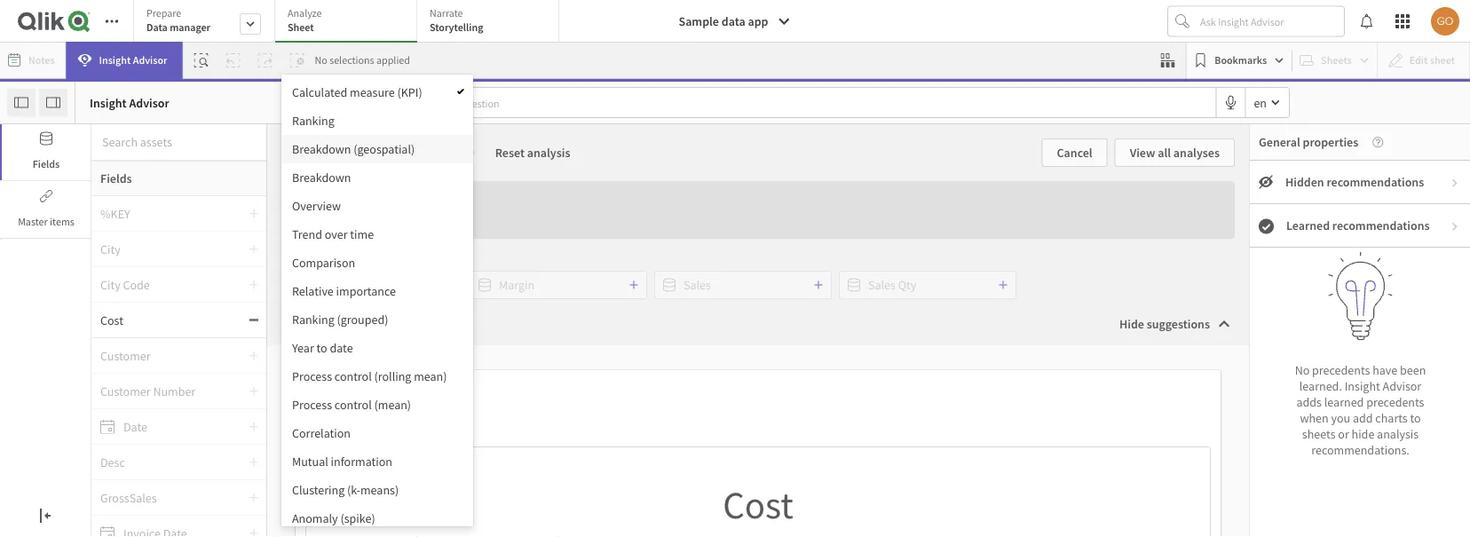 Task type: vqa. For each thing, say whether or not it's contained in the screenshot.
story to the right
no



Task type: locate. For each thing, give the bounding box(es) containing it.
small image
[[1259, 219, 1275, 234]]

or left "let"
[[549, 376, 560, 392]]

trend over time
[[292, 226, 374, 242]]

1 horizontal spatial or
[[1339, 426, 1350, 442]]

over
[[325, 226, 348, 242]]

2 horizontal spatial cost
[[723, 481, 794, 529]]

data for explore the data
[[529, 340, 556, 357]]

calculated measure (kpi) for list box containing calculated measure (kpi)
[[292, 84, 422, 100]]

explore left the
[[457, 340, 503, 357]]

have
[[684, 340, 715, 357]]

Ask Insight Advisor text field
[[1197, 7, 1345, 36]]

relative importance
[[292, 283, 396, 299]]

storytelling
[[430, 20, 484, 34]]

insights
[[478, 400, 518, 416], [418, 450, 458, 466]]

insight advisor down data
[[99, 53, 167, 67]]

1 vertical spatial data
[[529, 340, 556, 357]]

information
[[331, 454, 393, 470]]

breakdown
[[292, 141, 351, 157], [292, 170, 351, 186]]

to
[[688, 135, 707, 162], [877, 135, 895, 162], [317, 340, 327, 356], [1411, 410, 1422, 426], [528, 450, 539, 466]]

1 vertical spatial (kpi)
[[398, 145, 423, 161]]

no left "selections"
[[315, 53, 328, 67]]

1 horizontal spatial explore
[[457, 340, 503, 357]]

suggested
[[285, 249, 339, 265]]

trend
[[292, 226, 322, 242]]

1 horizontal spatial you
[[538, 400, 557, 416]]

insights inside explore your data directly or let qlik generate insights for you with
[[478, 400, 518, 416]]

calculated measure (kpi) button
[[282, 139, 453, 167]]

2 ranking from the top
[[292, 312, 335, 328]]

no up adds
[[1296, 362, 1310, 378]]

0 horizontal spatial cost
[[100, 312, 123, 328]]

explore your data directly or let qlik generate insights for you with
[[414, 376, 599, 416]]

cancel button
[[1042, 139, 1108, 167]]

help image
[[1359, 137, 1384, 148]]

analysis right hide
[[1378, 426, 1420, 442]]

1 control from the top
[[335, 369, 372, 385]]

no
[[315, 53, 328, 67], [1296, 362, 1310, 378]]

0 vertical spatial cost
[[100, 312, 123, 328]]

calculated up process control (mean) on the left bottom
[[348, 383, 396, 397]]

you left the add
[[1332, 410, 1351, 426]]

insight inside no precedents have been learned. insight advisor adds learned precedents when you add charts to sheets or hide analysis recommendations.
[[1345, 378, 1381, 394]]

1 vertical spatial process
[[292, 397, 332, 413]]

tab list containing prepare
[[133, 0, 566, 44]]

hide suggestions button
[[1106, 310, 1243, 338]]

you right for
[[538, 400, 557, 416]]

1 horizontal spatial cost
[[306, 380, 332, 398]]

0 vertical spatial calculated
[[292, 84, 348, 100]]

means)
[[361, 482, 399, 498]]

0 horizontal spatial no
[[315, 53, 328, 67]]

calculated up measures
[[293, 145, 348, 161]]

analyze
[[288, 6, 322, 20]]

mutual
[[292, 454, 328, 470]]

analysis right reset
[[527, 145, 571, 161]]

or left hide
[[1339, 426, 1350, 442]]

(kpi) up '1'
[[398, 145, 423, 161]]

0 vertical spatial process
[[292, 369, 332, 385]]

0 vertical spatial this
[[900, 135, 932, 162]]

1 vertical spatial ranking
[[292, 312, 335, 328]]

1 vertical spatial calculated measure (kpi)
[[293, 145, 423, 161]]

or inside explore your data directly or let qlik generate insights for you with
[[549, 376, 560, 392]]

1 vertical spatial breakdown
[[292, 170, 351, 186]]

1 vertical spatial cost
[[306, 380, 332, 398]]

a
[[717, 340, 725, 357]]

0 horizontal spatial analysis
[[527, 145, 571, 161]]

directly
[[507, 376, 546, 392]]

this down save
[[542, 450, 561, 466]]

fields up master items
[[33, 157, 60, 171]]

view all analyses button
[[1115, 139, 1236, 167]]

cost inside 'menu item'
[[100, 312, 123, 328]]

breakdown for breakdown
[[292, 170, 351, 186]]

view all analyses
[[1130, 145, 1220, 161]]

to right the discover
[[528, 450, 539, 466]]

1 horizontal spatial data
[[529, 340, 556, 357]]

to left get
[[688, 135, 707, 162]]

choose
[[469, 135, 536, 162]]

0 vertical spatial no
[[315, 53, 328, 67]]

data right the
[[529, 340, 556, 357]]

calculated measure (kpi) down the no selections applied
[[292, 84, 422, 100]]

0 vertical spatial control
[[335, 369, 372, 385]]

calculated inside list box
[[292, 84, 348, 100]]

correlation
[[292, 425, 351, 441]]

when
[[1301, 410, 1329, 426]]

been
[[1401, 362, 1427, 378]]

master items
[[18, 215, 74, 229]]

1 master items button from the left
[[0, 182, 91, 238]]

0 vertical spatial analysis
[[527, 145, 571, 161]]

calculated measure (kpi) up the (mean)
[[348, 383, 463, 397]]

2 breakdown from the top
[[292, 170, 351, 186]]

0 vertical spatial insights
[[478, 400, 518, 416]]

calculated measure (kpi) inside list box
[[292, 84, 422, 100]]

2 control from the top
[[335, 397, 372, 413]]

0 vertical spatial calculated measure (kpi)
[[292, 84, 422, 100]]

data
[[722, 13, 746, 29], [529, 340, 556, 357], [481, 376, 505, 392]]

process down year
[[292, 369, 332, 385]]

learned
[[1287, 218, 1331, 234]]

1 vertical spatial insights
[[418, 450, 458, 466]]

with
[[560, 400, 583, 416]]

explore up generate
[[414, 376, 453, 392]]

breakdown up measures
[[292, 141, 351, 157]]

measure up added:
[[351, 145, 396, 161]]

measure inside list box
[[350, 84, 395, 100]]

1 horizontal spatial no
[[1296, 362, 1310, 378]]

0 horizontal spatial this
[[542, 450, 561, 466]]

0 vertical spatial explore
[[457, 340, 503, 357]]

advisor down data
[[133, 53, 167, 67]]

0 vertical spatial insight advisor
[[99, 53, 167, 67]]

calculated measure (kpi) inside popup button
[[293, 145, 423, 161]]

ranking down relative
[[292, 312, 335, 328]]

started
[[743, 135, 806, 162]]

insights left for
[[478, 400, 518, 416]]

(kpi) down applied
[[397, 84, 422, 100]]

relative
[[292, 283, 334, 299]]

hide
[[1352, 426, 1375, 442]]

0 vertical spatial recommendations
[[1327, 174, 1425, 190]]

measure
[[350, 84, 395, 100], [351, 145, 396, 161], [398, 383, 438, 397]]

0 horizontal spatial you
[[461, 450, 480, 466]]

you left the discover
[[461, 450, 480, 466]]

data
[[147, 20, 168, 34]]

1 vertical spatial measure
[[351, 145, 396, 161]]

new
[[944, 340, 970, 357]]

0 vertical spatial cost button
[[91, 312, 249, 328]]

list box
[[282, 75, 473, 537]]

you inside explore your data directly or let qlik generate insights for you with
[[538, 400, 557, 416]]

cost application
[[0, 0, 1471, 537]]

1 vertical spatial no
[[1296, 362, 1310, 378]]

1 horizontal spatial insights
[[478, 400, 518, 416]]

hide properties image
[[46, 95, 60, 110]]

insights down generate
[[418, 450, 458, 466]]

control up process control (mean) on the left bottom
[[335, 369, 372, 385]]

choose an option below to get started adding to this sheet...
[[469, 135, 1001, 162]]

(kpi) up generate
[[440, 383, 463, 397]]

advisor up charts
[[1383, 378, 1422, 394]]

2 vertical spatial insight advisor
[[454, 425, 528, 439]]

breakdown up overview
[[292, 170, 351, 186]]

cost inside button
[[723, 481, 794, 529]]

1 vertical spatial or
[[1339, 426, 1350, 442]]

2 master items button from the left
[[2, 182, 91, 238]]

explore for explore your data directly or let qlik generate insights for you with
[[414, 376, 453, 392]]

0 horizontal spatial data
[[481, 376, 505, 392]]

importance
[[336, 283, 396, 299]]

2 horizontal spatial you
[[1332, 410, 1351, 426]]

data inside explore your data directly or let qlik generate insights for you with
[[481, 376, 505, 392]]

data for explore your data directly or let qlik generate insights for you with
[[481, 376, 505, 392]]

ranking for ranking (grouped)
[[292, 312, 335, 328]]

measures
[[308, 184, 357, 200]]

2 process from the top
[[292, 397, 332, 413]]

advisor inside dropdown button
[[133, 53, 167, 67]]

(kpi) inside popup button
[[398, 145, 423, 161]]

0 horizontal spatial or
[[549, 376, 560, 392]]

2 vertical spatial measure
[[398, 383, 438, 397]]

1 vertical spatial calculated
[[293, 145, 348, 161]]

1 vertical spatial this
[[542, 450, 561, 466]]

1 vertical spatial analysis
[[1378, 426, 1420, 442]]

measure for calculated measure (kpi) popup button at the left top of the page
[[351, 145, 396, 161]]

advisor up the discover
[[491, 425, 528, 439]]

anomaly (spike)
[[292, 511, 375, 527]]

insight inside dropdown button
[[99, 53, 131, 67]]

no inside no precedents have been learned. insight advisor adds learned precedents when you add charts to sheets or hide analysis recommendations.
[[1296, 362, 1310, 378]]

selections tool image
[[1161, 53, 1175, 68]]

0 horizontal spatial explore
[[414, 376, 453, 392]]

ranking
[[292, 113, 335, 129], [292, 312, 335, 328]]

to inside no precedents have been learned. insight advisor adds learned precedents when you add charts to sheets or hide analysis recommendations.
[[1411, 410, 1422, 426]]

data left the app
[[722, 13, 746, 29]]

sheet.
[[563, 450, 595, 466]]

mutual information
[[292, 454, 393, 470]]

recommendations down hidden recommendations button
[[1333, 218, 1431, 234]]

adding
[[810, 135, 873, 162]]

year
[[292, 340, 314, 356]]

1 vertical spatial recommendations
[[1333, 218, 1431, 234]]

process up correlation
[[292, 397, 332, 413]]

have a question?
[[684, 340, 787, 357]]

or inside no precedents have been learned. insight advisor adds learned precedents when you add charts to sheets or hide analysis recommendations.
[[1339, 426, 1350, 442]]

app
[[748, 13, 769, 29]]

1 breakdown from the top
[[292, 141, 351, 157]]

precedents down have on the bottom right
[[1367, 394, 1425, 410]]

0 horizontal spatial insights
[[418, 450, 458, 466]]

below
[[630, 135, 684, 162]]

cost button
[[91, 312, 249, 328], [306, 448, 1211, 537]]

measure inside popup button
[[351, 145, 396, 161]]

control down "process control (rolling mean)"
[[335, 397, 372, 413]]

narrate
[[430, 6, 463, 20]]

calculated down "selections"
[[292, 84, 348, 100]]

1 horizontal spatial this
[[900, 135, 932, 162]]

you inside . save any insights you discover to this sheet.
[[461, 450, 480, 466]]

this left sheet...
[[900, 135, 932, 162]]

2 vertical spatial cost
[[723, 481, 794, 529]]

list box containing calculated measure (kpi)
[[282, 75, 473, 537]]

1 horizontal spatial cost button
[[306, 448, 1211, 537]]

calculated measure (kpi) up added:
[[293, 145, 423, 161]]

0 vertical spatial ranking
[[292, 113, 335, 129]]

recommendations inside button
[[1333, 218, 1431, 234]]

precedents up learned
[[1313, 362, 1371, 378]]

1 vertical spatial explore
[[414, 376, 453, 392]]

0 vertical spatial breakdown
[[292, 141, 351, 157]]

as
[[342, 249, 353, 265]]

0 vertical spatial data
[[722, 13, 746, 29]]

1 process from the top
[[292, 369, 332, 385]]

insight advisor up the discover
[[454, 425, 528, 439]]

1 vertical spatial control
[[335, 397, 372, 413]]

measure down the no selections applied
[[350, 84, 395, 100]]

(kpi) inside list box
[[397, 84, 422, 100]]

2 vertical spatial data
[[481, 376, 505, 392]]

insight
[[99, 53, 131, 67], [90, 95, 127, 111], [1345, 378, 1381, 394], [454, 425, 488, 439]]

en
[[1255, 95, 1267, 111]]

cost for bottommost cost button
[[723, 481, 794, 529]]

measure up the (mean)
[[398, 383, 438, 397]]

advisor inside no precedents have been learned. insight advisor adds learned precedents when you add charts to sheets or hide analysis recommendations.
[[1383, 378, 1422, 394]]

this
[[900, 135, 932, 162], [542, 450, 561, 466]]

explore
[[457, 340, 503, 357], [414, 376, 453, 392]]

tab list
[[133, 0, 566, 44]]

insight advisor down insight advisor dropdown button
[[90, 95, 169, 111]]

1 horizontal spatial analysis
[[1378, 426, 1420, 442]]

0 vertical spatial or
[[549, 376, 560, 392]]

process for process control (rolling mean)
[[292, 369, 332, 385]]

recommendations inside button
[[1327, 174, 1425, 190]]

cost button inside 'menu item'
[[91, 312, 249, 328]]

control
[[335, 369, 372, 385], [335, 397, 372, 413]]

calculated inside popup button
[[293, 145, 348, 161]]

advisor down insight advisor dropdown button
[[129, 95, 169, 111]]

Search assets text field
[[91, 126, 266, 158]]

fields down search assets "text box" on the left of page
[[100, 171, 132, 187]]

overview
[[292, 198, 341, 214]]

1 horizontal spatial fields
[[100, 171, 132, 187]]

recommendations down help icon
[[1327, 174, 1425, 190]]

precedents
[[1313, 362, 1371, 378], [1367, 394, 1425, 410]]

explore inside explore your data directly or let qlik generate insights for you with
[[414, 376, 453, 392]]

bookmarks button
[[1190, 46, 1289, 75]]

0 vertical spatial measure
[[350, 84, 395, 100]]

hidden recommendations button
[[1251, 161, 1471, 204]]

0 horizontal spatial cost button
[[91, 312, 249, 328]]

have
[[1373, 362, 1398, 378]]

calculated measure (kpi) for calculated measure (kpi) popup button at the left top of the page
[[293, 145, 423, 161]]

(kpi)
[[397, 84, 422, 100], [398, 145, 423, 161], [440, 383, 463, 397]]

calculated measure (kpi)
[[292, 84, 422, 100], [293, 145, 423, 161], [348, 383, 463, 397]]

ranking up the breakdown (geospatial)
[[292, 113, 335, 129]]

1 ranking from the top
[[292, 113, 335, 129]]

data right your
[[481, 376, 505, 392]]

to right charts
[[1411, 410, 1422, 426]]

2 horizontal spatial data
[[722, 13, 746, 29]]

0 vertical spatial (kpi)
[[397, 84, 422, 100]]



Task type: describe. For each thing, give the bounding box(es) containing it.
recommendations for hidden recommendations
[[1327, 174, 1425, 190]]

.
[[540, 424, 543, 440]]

analytics
[[973, 340, 1028, 357]]

recommendations.
[[1312, 442, 1410, 458]]

added:
[[360, 184, 396, 200]]

cost menu item
[[91, 303, 266, 338]]

learned recommendations button
[[1251, 204, 1471, 248]]

qlik
[[578, 376, 599, 392]]

analyses
[[1174, 145, 1220, 161]]

insights inside . save any insights you discover to this sheet.
[[418, 450, 458, 466]]

applied
[[377, 53, 410, 67]]

to right year
[[317, 340, 327, 356]]

control for (rolling
[[335, 369, 372, 385]]

2 vertical spatial calculated measure (kpi)
[[348, 383, 463, 397]]

0 horizontal spatial fields
[[33, 157, 60, 171]]

to right the adding
[[877, 135, 895, 162]]

add
[[1354, 410, 1374, 426]]

cost for cost button inside 'menu item'
[[100, 312, 123, 328]]

reset analysis
[[495, 145, 571, 161]]

clustering
[[292, 482, 345, 498]]

cancel
[[1057, 145, 1093, 161]]

comparison
[[292, 255, 355, 271]]

properties
[[1303, 134, 1359, 150]]

0 vertical spatial precedents
[[1313, 362, 1371, 378]]

sample
[[679, 13, 719, 29]]

measures
[[356, 249, 406, 265]]

calculated for calculated measure (kpi) popup button at the left top of the page
[[293, 145, 348, 161]]

insight advisor inside insight advisor dropdown button
[[99, 53, 167, 67]]

create
[[902, 340, 941, 357]]

sum
[[299, 208, 322, 224]]

2 vertical spatial (kpi)
[[440, 383, 463, 397]]

mean)
[[414, 369, 447, 385]]

you inside no precedents have been learned. insight advisor adds learned precedents when you add charts to sheets or hide analysis recommendations.
[[1332, 410, 1351, 426]]

this inside . save any insights you discover to this sheet.
[[542, 450, 561, 466]]

no selections applied
[[315, 53, 410, 67]]

control for (mean)
[[335, 397, 372, 413]]

an
[[540, 135, 562, 162]]

anomaly
[[292, 511, 338, 527]]

prepare
[[147, 6, 181, 20]]

(rolling
[[374, 369, 412, 385]]

suggestions
[[1147, 316, 1211, 332]]

calculated for list box containing calculated measure (kpi)
[[292, 84, 348, 100]]

analysis inside no precedents have been learned. insight advisor adds learned precedents when you add charts to sheets or hide analysis recommendations.
[[1378, 426, 1420, 442]]

. save any insights you discover to this sheet.
[[418, 424, 595, 466]]

process for process control (mean)
[[292, 397, 332, 413]]

measure for list box containing calculated measure (kpi)
[[350, 84, 395, 100]]

1)
[[461, 184, 471, 200]]

suggested as measures
[[285, 249, 406, 265]]

learned.
[[1300, 378, 1343, 394]]

hide assets image
[[14, 95, 28, 110]]

charts
[[1376, 410, 1408, 426]]

sample data app button
[[668, 7, 802, 36]]

sample data app
[[679, 13, 769, 29]]

clustering (k-means)
[[292, 482, 399, 498]]

let
[[562, 376, 576, 392]]

Ask a question text field
[[432, 88, 1216, 117]]

(kpi) for calculated measure (kpi) popup button at the left top of the page
[[398, 145, 423, 161]]

sum button
[[291, 203, 344, 230]]

option
[[567, 135, 625, 162]]

time
[[350, 226, 374, 242]]

recommendations for learned recommendations
[[1333, 218, 1431, 234]]

list box inside cost application
[[282, 75, 473, 537]]

manager
[[170, 20, 211, 34]]

to inside . save any insights you discover to this sheet.
[[528, 450, 539, 466]]

breakdown for breakdown (geospatial)
[[292, 141, 351, 157]]

year to date
[[292, 340, 353, 356]]

view
[[1130, 145, 1156, 161]]

(required:
[[407, 184, 458, 200]]

your
[[455, 376, 479, 392]]

narrate storytelling
[[430, 6, 484, 34]]

(grouped)
[[337, 312, 389, 328]]

sheet...
[[937, 135, 1001, 162]]

items
[[50, 215, 74, 229]]

learned recommendations
[[1287, 218, 1431, 234]]

measures added: 1 (required: 1)
[[308, 184, 471, 200]]

analysis inside reset analysis 'button'
[[527, 145, 571, 161]]

tab list inside cost application
[[133, 0, 566, 44]]

any
[[572, 424, 591, 440]]

explore for explore the data
[[457, 340, 503, 357]]

general properties
[[1259, 134, 1359, 150]]

(kpi) for list box containing calculated measure (kpi)
[[397, 84, 422, 100]]

hidden recommendations
[[1286, 174, 1425, 190]]

1 vertical spatial cost button
[[306, 448, 1211, 537]]

2 vertical spatial calculated
[[348, 383, 396, 397]]

insight advisor button
[[66, 42, 183, 79]]

1 vertical spatial precedents
[[1367, 394, 1425, 410]]

reset analysis button
[[481, 139, 585, 167]]

generate
[[430, 400, 475, 416]]

data inside button
[[722, 13, 746, 29]]

sheet
[[288, 20, 314, 34]]

all
[[1158, 145, 1172, 161]]

sheets
[[1303, 426, 1336, 442]]

create new analytics
[[902, 340, 1028, 357]]

(spike)
[[341, 511, 375, 527]]

1 vertical spatial insight advisor
[[90, 95, 169, 111]]

ranking for ranking
[[292, 113, 335, 129]]

(geospatial)
[[354, 141, 415, 157]]

prepare data manager
[[147, 6, 211, 34]]

no for no precedents have been learned. insight advisor adds learned precedents when you add charts to sheets or hide analysis recommendations.
[[1296, 362, 1310, 378]]

hide
[[1120, 316, 1145, 332]]

hidden
[[1286, 174, 1325, 190]]

reset
[[495, 145, 525, 161]]

process control (rolling mean)
[[292, 369, 447, 385]]

no for no selections applied
[[315, 53, 328, 67]]

breakdown (geospatial)
[[292, 141, 415, 157]]

discover
[[482, 450, 526, 466]]

get
[[711, 135, 739, 162]]

explore the data
[[457, 340, 556, 357]]

(mean)
[[374, 397, 411, 413]]

the
[[505, 340, 526, 357]]

view disabled image
[[1259, 175, 1274, 189]]

no precedents have been learned. insight advisor adds learned precedents when you add charts to sheets or hide analysis recommendations.
[[1296, 362, 1427, 458]]



